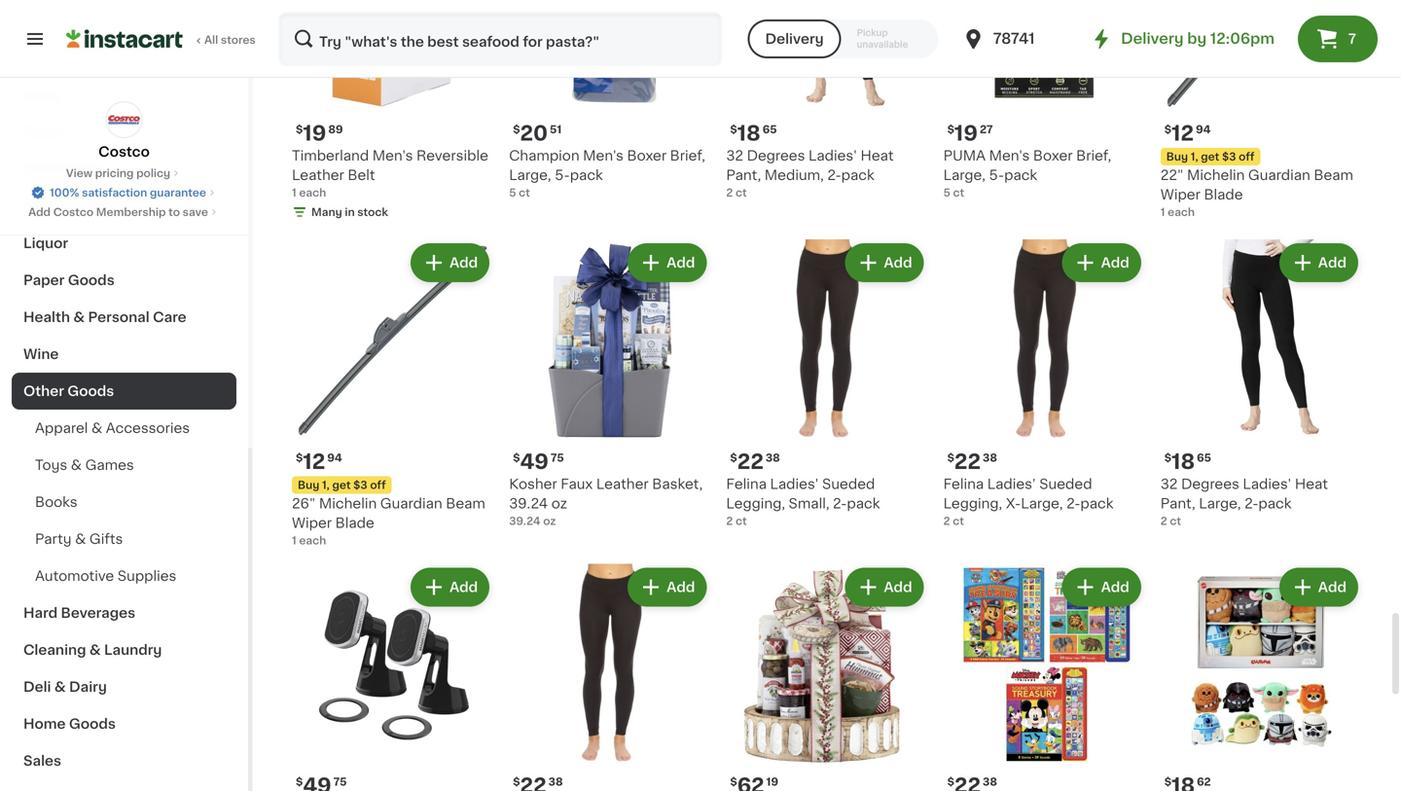 Task type: vqa. For each thing, say whether or not it's contained in the screenshot.
"your" in 'Fresh Funds expire. Please review your organization's Fresh Funds terms for more information.'
no



Task type: describe. For each thing, give the bounding box(es) containing it.
party & gifts link
[[12, 521, 236, 558]]

32 for 32 degrees ladies' heat pant, large, 2-pack
[[1161, 477, 1178, 491]]

ladies' inside felina ladies' sueded legging, x-large, 2-pack 2 ct
[[987, 477, 1036, 491]]

small,
[[789, 497, 830, 510]]

boxer for 19
[[1033, 149, 1073, 163]]

5- for 19
[[989, 168, 1004, 182]]

hard
[[23, 606, 58, 620]]

goods for paper goods
[[68, 273, 115, 287]]

1, for 22"
[[1191, 151, 1199, 162]]

care
[[153, 310, 186, 324]]

pack inside 32 degrees ladies' heat pant, medium, 2-pack 2 ct
[[841, 168, 875, 182]]

$ 18 65 for 32 degrees ladies' heat pant, large, 2-pack
[[1165, 451, 1212, 472]]

each for 26" michelin guardian beam wiper blade
[[299, 535, 326, 546]]

off for 22"
[[1239, 151, 1255, 162]]

product group containing 49
[[509, 239, 711, 529]]

100% satisfaction guarantee button
[[30, 181, 218, 200]]

electronics link
[[12, 151, 236, 188]]

pack inside the 32 degrees ladies' heat pant, large, 2-pack 2 ct
[[1259, 497, 1292, 510]]

ct inside felina ladies' sueded legging, x-large, 2-pack 2 ct
[[953, 516, 964, 526]]

other goods link
[[12, 373, 236, 410]]

supplies
[[118, 569, 177, 583]]

electronics
[[23, 163, 103, 176]]

off for 26"
[[370, 480, 386, 490]]

liquor link
[[12, 225, 236, 262]]

65 for large,
[[1197, 452, 1212, 463]]

deli & dairy
[[23, 680, 107, 694]]

12 for 22"
[[1172, 123, 1194, 144]]

$ inside $ 19 27
[[947, 124, 955, 135]]

men's inside the timberland men's reversible leather belt 1 each
[[372, 149, 413, 163]]

all stores
[[204, 35, 256, 45]]

baby
[[23, 89, 60, 102]]

78741 button
[[962, 12, 1079, 66]]

boxer for 20
[[627, 149, 667, 163]]

65 for medium,
[[763, 124, 777, 135]]

basket,
[[652, 477, 703, 491]]

pack inside puma men's boxer brief, large, 5-pack 5 ct
[[1004, 168, 1038, 182]]

delivery for delivery by 12:06pm
[[1121, 32, 1184, 46]]

personal
[[88, 310, 150, 324]]

$ 19 27
[[947, 123, 993, 144]]

26"
[[292, 497, 316, 510]]

62
[[1197, 777, 1211, 787]]

belt
[[348, 168, 375, 182]]

12:06pm
[[1210, 32, 1275, 46]]

2- for 32 degrees ladies' heat pant, large, 2-pack
[[1245, 497, 1259, 510]]

paper
[[23, 273, 65, 287]]

reversible
[[417, 149, 488, 163]]

ct inside champion men's boxer brief, large, 5-pack 5 ct
[[519, 187, 530, 198]]

5- for 20
[[555, 168, 570, 182]]

degrees for large,
[[1181, 477, 1240, 491]]

costco link
[[98, 101, 150, 162]]

liquor
[[23, 236, 68, 250]]

accessories
[[106, 421, 190, 435]]

large, inside the 32 degrees ladies' heat pant, large, 2-pack 2 ct
[[1199, 497, 1241, 510]]

pant, for 32 degrees ladies' heat pant, large, 2-pack
[[1161, 497, 1196, 510]]

ladies' inside felina ladies' sueded legging, small, 2-pack 2 ct
[[770, 477, 819, 491]]

toys
[[35, 458, 67, 472]]

wiper for 22"
[[1161, 188, 1201, 202]]

satisfaction
[[82, 187, 147, 198]]

champion
[[509, 149, 580, 163]]

5 for 20
[[509, 187, 516, 198]]

75 inside $ 49 75
[[551, 452, 564, 463]]

delivery by 12:06pm
[[1121, 32, 1275, 46]]

$ 18 65 for 32 degrees ladies' heat pant, medium, 2-pack
[[730, 123, 777, 144]]

blade for 22"
[[1204, 188, 1243, 202]]

party
[[35, 532, 72, 546]]

guardian for 26" michelin guardian beam wiper blade
[[380, 497, 442, 510]]

home goods
[[23, 717, 116, 731]]

policy
[[136, 168, 170, 179]]

delivery by 12:06pm link
[[1090, 27, 1275, 51]]

deli & dairy link
[[12, 669, 236, 706]]

wine link
[[12, 336, 236, 373]]

product group containing 18
[[1161, 239, 1362, 529]]

costco logo image
[[106, 101, 143, 138]]

toys & games link
[[12, 447, 236, 484]]

blade for 26"
[[335, 516, 374, 530]]

all
[[204, 35, 218, 45]]

instacart logo image
[[66, 27, 183, 51]]

2- for 32 degrees ladies' heat pant, medium, 2-pack
[[827, 168, 841, 182]]

add costco membership to save link
[[28, 204, 220, 220]]

78741
[[993, 32, 1035, 46]]

buy 1, get $3 off for 22"
[[1167, 151, 1255, 162]]

2- inside felina ladies' sueded legging, small, 2-pack 2 ct
[[833, 497, 847, 510]]

18 for 32 degrees ladies' heat pant, medium, 2-pack
[[737, 123, 761, 144]]

timberland
[[292, 149, 369, 163]]

sales link
[[12, 742, 236, 779]]

51
[[550, 124, 562, 135]]

floral link
[[12, 114, 236, 151]]

2 for 32 degrees ladies' heat pant, large, 2-pack
[[1161, 516, 1167, 526]]

5 for 19
[[944, 187, 951, 198]]

1 39.24 from the top
[[509, 497, 548, 510]]

sueded for pack
[[822, 477, 875, 491]]

goods for other goods
[[67, 384, 114, 398]]

other goods
[[23, 384, 114, 398]]

guardian for 22" michelin guardian beam wiper blade
[[1248, 168, 1311, 182]]

view
[[66, 168, 93, 179]]

puma
[[944, 149, 986, 163]]

100%
[[50, 187, 79, 198]]

health & personal care link
[[12, 299, 236, 336]]

view pricing policy
[[66, 168, 170, 179]]

& for party
[[75, 532, 86, 546]]

degrees for medium,
[[747, 149, 805, 163]]

automotive supplies
[[35, 569, 177, 583]]

pack inside felina ladies' sueded legging, small, 2-pack 2 ct
[[847, 497, 880, 510]]

gifts
[[89, 532, 123, 546]]

large, inside puma men's boxer brief, large, 5-pack 5 ct
[[944, 168, 986, 182]]

large, inside felina ladies' sueded legging, x-large, 2-pack 2 ct
[[1021, 497, 1063, 510]]

felina for felina ladies' sueded legging, x-large, 2-pack
[[944, 477, 984, 491]]

apparel & accessories link
[[12, 410, 236, 447]]

wine
[[23, 347, 59, 361]]

1 vertical spatial 75
[[333, 777, 347, 787]]

1 horizontal spatial costco
[[98, 145, 150, 159]]

kosher faux leather basket, 39.24 oz 39.24 oz
[[509, 477, 703, 526]]

dairy
[[69, 680, 107, 694]]

games
[[85, 458, 134, 472]]

books link
[[12, 484, 236, 521]]

$ 49 75
[[513, 451, 564, 472]]

deli
[[23, 680, 51, 694]]

sales
[[23, 754, 61, 768]]

many in stock
[[311, 207, 388, 218]]

to
[[169, 207, 180, 217]]

many
[[311, 207, 342, 218]]

by
[[1187, 32, 1207, 46]]

$ inside $ 49 75
[[513, 452, 520, 463]]

27
[[980, 124, 993, 135]]

buy for 26"
[[298, 480, 319, 490]]

each inside the timberland men's reversible leather belt 1 each
[[299, 187, 326, 198]]

ct inside the 32 degrees ladies' heat pant, large, 2-pack 2 ct
[[1170, 516, 1181, 526]]

22 for felina ladies' sueded legging, small, 2-pack
[[737, 451, 764, 472]]

get for 26"
[[332, 480, 351, 490]]

20
[[520, 123, 548, 144]]

$ 12 94 for 22"
[[1165, 123, 1211, 144]]

each for 22" michelin guardian beam wiper blade
[[1168, 207, 1195, 218]]



Task type: locate. For each thing, give the bounding box(es) containing it.
1 horizontal spatial 1,
[[1191, 151, 1199, 162]]

guardian
[[1248, 168, 1311, 182], [380, 497, 442, 510]]

brief, inside champion men's boxer brief, large, 5-pack 5 ct
[[670, 149, 705, 163]]

other
[[23, 384, 64, 398]]

leather inside the kosher faux leather basket, 39.24 oz 39.24 oz
[[596, 477, 649, 491]]

1 vertical spatial 1,
[[322, 480, 330, 490]]

32
[[726, 149, 743, 163], [1161, 477, 1178, 491]]

5- inside puma men's boxer brief, large, 5-pack 5 ct
[[989, 168, 1004, 182]]

michelin for 26"
[[319, 497, 377, 510]]

1 5- from the left
[[555, 168, 570, 182]]

1 horizontal spatial boxer
[[1033, 149, 1073, 163]]

costco down 100%
[[53, 207, 94, 217]]

1 horizontal spatial buy
[[1167, 151, 1188, 162]]

$ 18 65
[[730, 123, 777, 144], [1165, 451, 1212, 472]]

$ 12 94 up 26"
[[296, 451, 342, 472]]

1 horizontal spatial sueded
[[1040, 477, 1092, 491]]

0 vertical spatial each
[[299, 187, 326, 198]]

& inside cleaning & laundry link
[[89, 643, 101, 657]]

wiper down 26"
[[292, 516, 332, 530]]

wiper inside the 22" michelin guardian beam wiper blade 1 each
[[1161, 188, 1201, 202]]

2 5 from the left
[[944, 187, 951, 198]]

5 down champion
[[509, 187, 516, 198]]

large, inside champion men's boxer brief, large, 5-pack 5 ct
[[509, 168, 551, 182]]

0 horizontal spatial legging,
[[726, 497, 785, 510]]

ladies' inside 32 degrees ladies' heat pant, medium, 2-pack 2 ct
[[809, 149, 857, 163]]

1 horizontal spatial delivery
[[1121, 32, 1184, 46]]

1 felina from the left
[[726, 477, 767, 491]]

buy 1, get $3 off for 26"
[[298, 480, 386, 490]]

1 horizontal spatial leather
[[596, 477, 649, 491]]

19 for $ 19 89
[[303, 123, 326, 144]]

2 men's from the left
[[583, 149, 624, 163]]

wiper
[[1161, 188, 1201, 202], [292, 516, 332, 530]]

1 $ 22 38 from the left
[[730, 451, 780, 472]]

buy 1, get $3 off up 22" at the top of the page
[[1167, 151, 1255, 162]]

0 horizontal spatial $ 12 94
[[296, 451, 342, 472]]

7
[[1349, 32, 1357, 46]]

2 22 from the left
[[955, 451, 981, 472]]

pant, inside 32 degrees ladies' heat pant, medium, 2-pack 2 ct
[[726, 168, 761, 182]]

22 for felina ladies' sueded legging, x-large, 2-pack
[[955, 451, 981, 472]]

sueded for 2-
[[1040, 477, 1092, 491]]

books
[[35, 495, 78, 509]]

1 22 from the left
[[737, 451, 764, 472]]

1 horizontal spatial $ 12 94
[[1165, 123, 1211, 144]]

pack inside champion men's boxer brief, large, 5-pack 5 ct
[[570, 168, 603, 182]]

2 for felina ladies' sueded legging, x-large, 2-pack
[[944, 516, 950, 526]]

94 for 26"
[[327, 452, 342, 463]]

1 vertical spatial $3
[[353, 480, 368, 490]]

1, up "26" michelin guardian beam wiper blade 1 each"
[[322, 480, 330, 490]]

94 for 22"
[[1196, 124, 1211, 135]]

heat for 32 degrees ladies' heat pant, medium, 2-pack
[[861, 149, 894, 163]]

3 men's from the left
[[989, 149, 1030, 163]]

18 for 32 degrees ladies' heat pant, large, 2-pack
[[1172, 451, 1195, 472]]

& right health
[[73, 310, 85, 324]]

$ 22 38 for felina ladies' sueded legging, x-large, 2-pack
[[947, 451, 997, 472]]

x-
[[1006, 497, 1021, 510]]

1 horizontal spatial pant,
[[1161, 497, 1196, 510]]

off inside product "group"
[[370, 480, 386, 490]]

1 horizontal spatial 5
[[944, 187, 951, 198]]

1 inside the 22" michelin guardian beam wiper blade 1 each
[[1161, 207, 1165, 218]]

$3 for 22"
[[1222, 151, 1236, 162]]

1, up the 22" michelin guardian beam wiper blade 1 each
[[1191, 151, 1199, 162]]

baby link
[[12, 77, 236, 114]]

0 horizontal spatial get
[[332, 480, 351, 490]]

cleaning & laundry link
[[12, 632, 236, 669]]

off up the 22" michelin guardian beam wiper blade 1 each
[[1239, 151, 1255, 162]]

1 vertical spatial guardian
[[380, 497, 442, 510]]

& right the apparel
[[91, 421, 102, 435]]

legging, for felina ladies' sueded legging, small, 2-pack
[[726, 497, 785, 510]]

0 vertical spatial oz
[[551, 497, 567, 510]]

legging, left 'x-'
[[944, 497, 1003, 510]]

faux
[[561, 477, 593, 491]]

22"
[[1161, 168, 1184, 182]]

0 horizontal spatial pant,
[[726, 168, 761, 182]]

& for beer
[[60, 199, 71, 213]]

1 vertical spatial off
[[370, 480, 386, 490]]

buy for 22"
[[1167, 151, 1188, 162]]

0 vertical spatial pant,
[[726, 168, 761, 182]]

1 vertical spatial pant,
[[1161, 497, 1196, 510]]

1 vertical spatial $ 12 94
[[296, 451, 342, 472]]

get for 22"
[[1201, 151, 1220, 162]]

& down beverages
[[89, 643, 101, 657]]

2 for 32 degrees ladies' heat pant, medium, 2-pack
[[726, 187, 733, 198]]

2 inside felina ladies' sueded legging, small, 2-pack 2 ct
[[726, 516, 733, 526]]

Search field
[[280, 14, 721, 64]]

$ 19 89
[[296, 123, 343, 144]]

65 up medium, on the top right of page
[[763, 124, 777, 135]]

$3 up the 22" michelin guardian beam wiper blade 1 each
[[1222, 151, 1236, 162]]

view pricing policy link
[[66, 165, 182, 181]]

each down 26"
[[299, 535, 326, 546]]

$ inside $ 20 51
[[513, 124, 520, 135]]

1 vertical spatial each
[[1168, 207, 1195, 218]]

michelin inside the 22" michelin guardian beam wiper blade 1 each
[[1187, 168, 1245, 182]]

paper goods link
[[12, 262, 236, 299]]

pack
[[841, 168, 875, 182], [570, 168, 603, 182], [1004, 168, 1038, 182], [847, 497, 880, 510], [1081, 497, 1114, 510], [1259, 497, 1292, 510]]

brief, for 19
[[1076, 149, 1112, 163]]

$3 up "26" michelin guardian beam wiper blade 1 each"
[[353, 480, 368, 490]]

men's down the 27
[[989, 149, 1030, 163]]

sueded
[[822, 477, 875, 491], [1040, 477, 1092, 491]]

1 vertical spatial oz
[[543, 516, 556, 526]]

1 horizontal spatial 65
[[1197, 452, 1212, 463]]

1 down timberland at the left top of the page
[[292, 187, 297, 198]]

beam for 22" michelin guardian beam wiper blade
[[1314, 168, 1354, 182]]

1 horizontal spatial $ 18 65
[[1165, 451, 1212, 472]]

& inside apparel & accessories link
[[91, 421, 102, 435]]

$3 inside product "group"
[[353, 480, 368, 490]]

beam for 26" michelin guardian beam wiper blade
[[446, 497, 485, 510]]

men's inside puma men's boxer brief, large, 5-pack 5 ct
[[989, 149, 1030, 163]]

22 up felina ladies' sueded legging, x-large, 2-pack 2 ct
[[955, 451, 981, 472]]

2 brief, from the left
[[1076, 149, 1112, 163]]

1 horizontal spatial 18
[[1172, 451, 1195, 472]]

pack inside felina ladies' sueded legging, x-large, 2-pack 2 ct
[[1081, 497, 1114, 510]]

1 down 26"
[[292, 535, 297, 546]]

felina
[[726, 477, 767, 491], [944, 477, 984, 491]]

5 inside champion men's boxer brief, large, 5-pack 5 ct
[[509, 187, 516, 198]]

2 inside the 32 degrees ladies' heat pant, large, 2-pack 2 ct
[[1161, 516, 1167, 526]]

delivery inside button
[[765, 32, 824, 46]]

65 up the 32 degrees ladies' heat pant, large, 2-pack 2 ct
[[1197, 452, 1212, 463]]

$ 18 65 up medium, on the top right of page
[[730, 123, 777, 144]]

$ 12 94
[[1165, 123, 1211, 144], [296, 451, 342, 472]]

goods up apparel & accessories
[[67, 384, 114, 398]]

all stores link
[[66, 12, 257, 66]]

brief, for 20
[[670, 149, 705, 163]]

costco up view pricing policy link
[[98, 145, 150, 159]]

0 vertical spatial buy 1, get $3 off
[[1167, 151, 1255, 162]]

cleaning & laundry
[[23, 643, 162, 657]]

stores
[[221, 35, 256, 45]]

1 vertical spatial 12
[[303, 451, 325, 472]]

94
[[1196, 124, 1211, 135], [327, 452, 342, 463]]

0 horizontal spatial men's
[[372, 149, 413, 163]]

service type group
[[748, 19, 939, 58]]

& inside 'party & gifts' link
[[75, 532, 86, 546]]

home
[[23, 717, 66, 731]]

1 down 22" at the top of the page
[[1161, 207, 1165, 218]]

18 up the 32 degrees ladies' heat pant, large, 2-pack 2 ct
[[1172, 451, 1195, 472]]

sueded inside felina ladies' sueded legging, small, 2-pack 2 ct
[[822, 477, 875, 491]]

22
[[737, 451, 764, 472], [955, 451, 981, 472]]

& inside beer & cider link
[[60, 199, 71, 213]]

22 up felina ladies' sueded legging, small, 2-pack 2 ct
[[737, 451, 764, 472]]

cider
[[74, 199, 113, 213]]

guardian inside "26" michelin guardian beam wiper blade 1 each"
[[380, 497, 442, 510]]

0 horizontal spatial 5-
[[555, 168, 570, 182]]

2 legging, from the left
[[944, 497, 1003, 510]]

& left gifts
[[75, 532, 86, 546]]

get inside product "group"
[[332, 480, 351, 490]]

beam inside "26" michelin guardian beam wiper blade 1 each"
[[446, 497, 485, 510]]

felina ladies' sueded legging, x-large, 2-pack 2 ct
[[944, 477, 1114, 526]]

& inside deli & dairy link
[[54, 680, 66, 694]]

& inside toys & games link
[[71, 458, 82, 472]]

2- inside felina ladies' sueded legging, x-large, 2-pack 2 ct
[[1067, 497, 1081, 510]]

save
[[183, 207, 208, 217]]

1 horizontal spatial get
[[1201, 151, 1220, 162]]

each down 22" at the top of the page
[[1168, 207, 1195, 218]]

goods inside home goods link
[[69, 717, 116, 731]]

0 vertical spatial goods
[[68, 273, 115, 287]]

leather
[[292, 168, 344, 182], [596, 477, 649, 491]]

100% satisfaction guarantee
[[50, 187, 206, 198]]

& for apparel
[[91, 421, 102, 435]]

1
[[292, 187, 297, 198], [1161, 207, 1165, 218], [292, 535, 297, 546]]

65 inside product "group"
[[1197, 452, 1212, 463]]

32 degrees ladies' heat pant, large, 2-pack 2 ct
[[1161, 477, 1328, 526]]

32 inside the 32 degrees ladies' heat pant, large, 2-pack 2 ct
[[1161, 477, 1178, 491]]

32 for 32 degrees ladies' heat pant, medium, 2-pack
[[726, 149, 743, 163]]

94 inside product "group"
[[327, 452, 342, 463]]

1 vertical spatial heat
[[1295, 477, 1328, 491]]

0 vertical spatial 39.24
[[509, 497, 548, 510]]

1 horizontal spatial heat
[[1295, 477, 1328, 491]]

2 vertical spatial goods
[[69, 717, 116, 731]]

felina for felina ladies' sueded legging, small, 2-pack
[[726, 477, 767, 491]]

1 men's from the left
[[372, 149, 413, 163]]

guarantee
[[150, 187, 206, 198]]

& for health
[[73, 310, 85, 324]]

$ 22 38 for felina ladies' sueded legging, small, 2-pack
[[730, 451, 780, 472]]

None search field
[[278, 12, 723, 66]]

$ 22 38
[[730, 451, 780, 472], [947, 451, 997, 472]]

each up many
[[299, 187, 326, 198]]

0 horizontal spatial $3
[[353, 480, 368, 490]]

1 inside the timberland men's reversible leather belt 1 each
[[292, 187, 297, 198]]

0 vertical spatial off
[[1239, 151, 1255, 162]]

2- inside 32 degrees ladies' heat pant, medium, 2-pack 2 ct
[[827, 168, 841, 182]]

pant, for 32 degrees ladies' heat pant, medium, 2-pack
[[726, 168, 761, 182]]

$ 12 94 up 22" at the top of the page
[[1165, 123, 1211, 144]]

heat inside the 32 degrees ladies' heat pant, large, 2-pack 2 ct
[[1295, 477, 1328, 491]]

toys & games
[[35, 458, 134, 472]]

felina ladies' sueded legging, small, 2-pack 2 ct
[[726, 477, 880, 526]]

champion men's boxer brief, large, 5-pack 5 ct
[[509, 149, 705, 198]]

19 for $ 19 27
[[955, 123, 978, 144]]

1 vertical spatial 32
[[1161, 477, 1178, 491]]

$3 for 26"
[[353, 480, 368, 490]]

1 vertical spatial buy 1, get $3 off
[[298, 480, 386, 490]]

39.24
[[509, 497, 548, 510], [509, 516, 541, 526]]

1 inside "26" michelin guardian beam wiper blade 1 each"
[[292, 535, 297, 546]]

kosher
[[509, 477, 557, 491]]

men's inside champion men's boxer brief, large, 5-pack 5 ct
[[583, 149, 624, 163]]

2 39.24 from the top
[[509, 516, 541, 526]]

boxer inside puma men's boxer brief, large, 5-pack 5 ct
[[1033, 149, 1073, 163]]

$ 12 94 inside product "group"
[[296, 451, 342, 472]]

& inside health & personal care link
[[73, 310, 85, 324]]

& for deli
[[54, 680, 66, 694]]

legging, inside felina ladies' sueded legging, x-large, 2-pack 2 ct
[[944, 497, 1003, 510]]

0 horizontal spatial 75
[[333, 777, 347, 787]]

wiper inside "26" michelin guardian beam wiper blade 1 each"
[[292, 516, 332, 530]]

goods inside 'other goods' link
[[67, 384, 114, 398]]

men's right champion
[[583, 149, 624, 163]]

guardian inside the 22" michelin guardian beam wiper blade 1 each
[[1248, 168, 1311, 182]]

1 5 from the left
[[509, 187, 516, 198]]

boxer inside champion men's boxer brief, large, 5-pack 5 ct
[[627, 149, 667, 163]]

ct inside felina ladies' sueded legging, small, 2-pack 2 ct
[[736, 516, 747, 526]]

2 vertical spatial 1
[[292, 535, 297, 546]]

0 vertical spatial $ 12 94
[[1165, 123, 1211, 144]]

0 horizontal spatial beam
[[446, 497, 485, 510]]

product group
[[292, 239, 494, 548], [509, 239, 711, 529], [726, 239, 928, 529], [944, 239, 1145, 529], [1161, 239, 1362, 529], [292, 564, 494, 791], [509, 564, 711, 791], [726, 564, 928, 791], [944, 564, 1145, 791], [1161, 564, 1362, 791]]

sueded inside felina ladies' sueded legging, x-large, 2-pack 2 ct
[[1040, 477, 1092, 491]]

health & personal care
[[23, 310, 186, 324]]

beverages
[[61, 606, 135, 620]]

delivery button
[[748, 19, 841, 58]]

1 horizontal spatial guardian
[[1248, 168, 1311, 182]]

5- inside champion men's boxer brief, large, 5-pack 5 ct
[[555, 168, 570, 182]]

1 for 26" michelin guardian beam wiper blade
[[292, 535, 297, 546]]

0 horizontal spatial 19
[[303, 123, 326, 144]]

degrees inside 32 degrees ladies' heat pant, medium, 2-pack 2 ct
[[747, 149, 805, 163]]

0 vertical spatial blade
[[1204, 188, 1243, 202]]

22" michelin guardian beam wiper blade 1 each
[[1161, 168, 1354, 218]]

12 up 26"
[[303, 451, 325, 472]]

1 horizontal spatial 12
[[1172, 123, 1194, 144]]

0 vertical spatial costco
[[98, 145, 150, 159]]

0 vertical spatial get
[[1201, 151, 1220, 162]]

$ 18 65 up the 32 degrees ladies' heat pant, large, 2-pack 2 ct
[[1165, 451, 1212, 472]]

5 inside puma men's boxer brief, large, 5-pack 5 ct
[[944, 187, 951, 198]]

32 degrees ladies' heat pant, medium, 2-pack 2 ct
[[726, 149, 894, 198]]

brief, inside puma men's boxer brief, large, 5-pack 5 ct
[[1076, 149, 1112, 163]]

5- down the 27
[[989, 168, 1004, 182]]

0 vertical spatial leather
[[292, 168, 344, 182]]

0 horizontal spatial degrees
[[747, 149, 805, 163]]

0 horizontal spatial $ 22 38
[[730, 451, 780, 472]]

ct inside 32 degrees ladies' heat pant, medium, 2-pack 2 ct
[[736, 187, 747, 198]]

0 horizontal spatial guardian
[[380, 497, 442, 510]]

degrees inside the 32 degrees ladies' heat pant, large, 2-pack 2 ct
[[1181, 477, 1240, 491]]

timberland men's reversible leather belt 1 each
[[292, 149, 488, 198]]

blade inside the 22" michelin guardian beam wiper blade 1 each
[[1204, 188, 1243, 202]]

membership
[[96, 207, 166, 217]]

0 horizontal spatial boxer
[[627, 149, 667, 163]]

michelin right 22" at the top of the page
[[1187, 168, 1245, 182]]

$ 22 38 up felina ladies' sueded legging, small, 2-pack 2 ct
[[730, 451, 780, 472]]

2 5- from the left
[[989, 168, 1004, 182]]

beer
[[23, 199, 56, 213]]

0 horizontal spatial felina
[[726, 477, 767, 491]]

buy up 22" at the top of the page
[[1167, 151, 1188, 162]]

men's for 19
[[989, 149, 1030, 163]]

1 horizontal spatial 19
[[766, 777, 779, 787]]

1 vertical spatial 18
[[1172, 451, 1195, 472]]

party & gifts
[[35, 532, 123, 546]]

get up "26" michelin guardian beam wiper blade 1 each"
[[332, 480, 351, 490]]

& for cleaning
[[89, 643, 101, 657]]

1 horizontal spatial 32
[[1161, 477, 1178, 491]]

1 horizontal spatial 94
[[1196, 124, 1211, 135]]

oz down kosher
[[543, 516, 556, 526]]

get up the 22" michelin guardian beam wiper blade 1 each
[[1201, 151, 1220, 162]]

beam
[[1314, 168, 1354, 182], [446, 497, 485, 510]]

1 vertical spatial leather
[[596, 477, 649, 491]]

0 horizontal spatial brief,
[[670, 149, 705, 163]]

men's
[[372, 149, 413, 163], [583, 149, 624, 163], [989, 149, 1030, 163]]

0 horizontal spatial delivery
[[765, 32, 824, 46]]

floral
[[23, 126, 62, 139]]

buy up 26"
[[298, 480, 319, 490]]

goods up health & personal care
[[68, 273, 115, 287]]

2 felina from the left
[[944, 477, 984, 491]]

75
[[551, 452, 564, 463], [333, 777, 347, 787]]

1 horizontal spatial michelin
[[1187, 168, 1245, 182]]

0 horizontal spatial 18
[[737, 123, 761, 144]]

boxer
[[627, 149, 667, 163], [1033, 149, 1073, 163]]

legging, for felina ladies' sueded legging, x-large, 2-pack
[[944, 497, 1003, 510]]

2- inside the 32 degrees ladies' heat pant, large, 2-pack 2 ct
[[1245, 497, 1259, 510]]

5
[[509, 187, 516, 198], [944, 187, 951, 198]]

& right toys
[[71, 458, 82, 472]]

wiper down 22" at the top of the page
[[1161, 188, 1201, 202]]

laundry
[[104, 643, 162, 657]]

0 vertical spatial 32
[[726, 149, 743, 163]]

$ 20 51
[[513, 123, 562, 144]]

leather down timberland at the left top of the page
[[292, 168, 344, 182]]

off
[[1239, 151, 1255, 162], [370, 480, 386, 490]]

beer & cider link
[[12, 188, 236, 225]]

1 boxer from the left
[[627, 149, 667, 163]]

1 vertical spatial wiper
[[292, 516, 332, 530]]

0 horizontal spatial 1,
[[322, 480, 330, 490]]

$
[[296, 124, 303, 135], [730, 124, 737, 135], [513, 124, 520, 135], [947, 124, 955, 135], [1165, 124, 1172, 135], [296, 452, 303, 463], [730, 452, 737, 463], [513, 452, 520, 463], [947, 452, 955, 463], [1165, 452, 1172, 463], [296, 777, 303, 787], [730, 777, 737, 787], [513, 777, 520, 787], [947, 777, 955, 787], [1165, 777, 1172, 787]]

94 up the 22" michelin guardian beam wiper blade 1 each
[[1196, 124, 1211, 135]]

michelin inside "26" michelin guardian beam wiper blade 1 each"
[[319, 497, 377, 510]]

2 boxer from the left
[[1033, 149, 1073, 163]]

2 inside 32 degrees ladies' heat pant, medium, 2-pack 2 ct
[[726, 187, 733, 198]]

0 horizontal spatial off
[[370, 480, 386, 490]]

& right deli
[[54, 680, 66, 694]]

felina inside felina ladies' sueded legging, x-large, 2-pack 2 ct
[[944, 477, 984, 491]]

49
[[520, 451, 549, 472]]

goods
[[68, 273, 115, 287], [67, 384, 114, 398], [69, 717, 116, 731]]

each
[[299, 187, 326, 198], [1168, 207, 1195, 218], [299, 535, 326, 546]]

delivery
[[1121, 32, 1184, 46], [765, 32, 824, 46]]

1 vertical spatial beam
[[446, 497, 485, 510]]

12 up 22" at the top of the page
[[1172, 123, 1194, 144]]

delivery for delivery
[[765, 32, 824, 46]]

38
[[766, 452, 780, 463], [983, 452, 997, 463], [549, 777, 563, 787], [983, 777, 997, 787]]

2 $ 22 38 from the left
[[947, 451, 997, 472]]

0 vertical spatial 75
[[551, 452, 564, 463]]

goods inside paper goods link
[[68, 273, 115, 287]]

1 vertical spatial 39.24
[[509, 516, 541, 526]]

buy 1, get $3 off inside product "group"
[[298, 480, 386, 490]]

add costco membership to save
[[28, 207, 208, 217]]

1 for 22" michelin guardian beam wiper blade
[[1161, 207, 1165, 218]]

1 horizontal spatial legging,
[[944, 497, 1003, 510]]

1 vertical spatial $ 18 65
[[1165, 451, 1212, 472]]

ct inside puma men's boxer brief, large, 5-pack 5 ct
[[953, 187, 965, 198]]

heat for 32 degrees ladies' heat pant, large, 2-pack
[[1295, 477, 1328, 491]]

18 up 32 degrees ladies' heat pant, medium, 2-pack 2 ct
[[737, 123, 761, 144]]

michelin
[[1187, 168, 1245, 182], [319, 497, 377, 510]]

blade inside "26" michelin guardian beam wiper blade 1 each"
[[335, 516, 374, 530]]

$3
[[1222, 151, 1236, 162], [353, 480, 368, 490]]

pant, inside the 32 degrees ladies' heat pant, large, 2-pack 2 ct
[[1161, 497, 1196, 510]]

goods down dairy
[[69, 717, 116, 731]]

2 inside felina ladies' sueded legging, x-large, 2-pack 2 ct
[[944, 516, 950, 526]]

1 horizontal spatial felina
[[944, 477, 984, 491]]

1 vertical spatial buy
[[298, 480, 319, 490]]

0 horizontal spatial 22
[[737, 451, 764, 472]]

michelin right 26"
[[319, 497, 377, 510]]

$ 12 94 for 26"
[[296, 451, 342, 472]]

apparel
[[35, 421, 88, 435]]

1 legging, from the left
[[726, 497, 785, 510]]

costco
[[98, 145, 150, 159], [53, 207, 94, 217]]

product group containing 12
[[292, 239, 494, 548]]

32 inside 32 degrees ladies' heat pant, medium, 2-pack 2 ct
[[726, 149, 743, 163]]

0 horizontal spatial buy
[[298, 480, 319, 490]]

off up "26" michelin guardian beam wiper blade 1 each"
[[370, 480, 386, 490]]

each inside "26" michelin guardian beam wiper blade 1 each"
[[299, 535, 326, 546]]

automotive supplies link
[[12, 558, 236, 595]]

oz down faux
[[551, 497, 567, 510]]

pricing
[[95, 168, 134, 179]]

1 brief, from the left
[[670, 149, 705, 163]]

$ inside $ 19 89
[[296, 124, 303, 135]]

& down 100%
[[60, 199, 71, 213]]

0 vertical spatial beam
[[1314, 168, 1354, 182]]

1 horizontal spatial wiper
[[1161, 188, 1201, 202]]

1 vertical spatial degrees
[[1181, 477, 1240, 491]]

1 sueded from the left
[[822, 477, 875, 491]]

1 horizontal spatial $3
[[1222, 151, 1236, 162]]

0 horizontal spatial sueded
[[822, 477, 875, 491]]

buy 1, get $3 off up 26"
[[298, 480, 386, 490]]

michelin for 22"
[[1187, 168, 1245, 182]]

ladies' inside the 32 degrees ladies' heat pant, large, 2-pack 2 ct
[[1243, 477, 1292, 491]]

men's up belt
[[372, 149, 413, 163]]

2- for felina ladies' sueded legging, x-large, 2-pack
[[1067, 497, 1081, 510]]

1 horizontal spatial 75
[[551, 452, 564, 463]]

men's for 20
[[583, 149, 624, 163]]

legging, inside felina ladies' sueded legging, small, 2-pack 2 ct
[[726, 497, 785, 510]]

5-
[[555, 168, 570, 182], [989, 168, 1004, 182]]

heat inside 32 degrees ladies' heat pant, medium, 2-pack 2 ct
[[861, 149, 894, 163]]

0 horizontal spatial costco
[[53, 207, 94, 217]]

1 vertical spatial costco
[[53, 207, 94, 217]]

beer & cider
[[23, 199, 113, 213]]

1 vertical spatial michelin
[[319, 497, 377, 510]]

0 vertical spatial 12
[[1172, 123, 1194, 144]]

0 horizontal spatial 94
[[327, 452, 342, 463]]

& for toys
[[71, 458, 82, 472]]

89
[[328, 124, 343, 135]]

0 horizontal spatial wiper
[[292, 516, 332, 530]]

leather inside the timberland men's reversible leather belt 1 each
[[292, 168, 344, 182]]

goods for home goods
[[69, 717, 116, 731]]

beam inside the 22" michelin guardian beam wiper blade 1 each
[[1314, 168, 1354, 182]]

5- down champion
[[555, 168, 570, 182]]

1, for 26"
[[322, 480, 330, 490]]

1 horizontal spatial degrees
[[1181, 477, 1240, 491]]

0 horizontal spatial michelin
[[319, 497, 377, 510]]

wiper for 26"
[[292, 516, 332, 530]]

$ 22 38 up felina ladies' sueded legging, x-large, 2-pack 2 ct
[[947, 451, 997, 472]]

0 horizontal spatial 65
[[763, 124, 777, 135]]

felina inside felina ladies' sueded legging, small, 2-pack 2 ct
[[726, 477, 767, 491]]

5 down puma
[[944, 187, 951, 198]]

leather right faux
[[596, 477, 649, 491]]

legging, left small, at the right bottom of page
[[726, 497, 785, 510]]

in
[[345, 207, 355, 218]]

94 up "26" michelin guardian beam wiper blade 1 each"
[[327, 452, 342, 463]]

2 vertical spatial each
[[299, 535, 326, 546]]

hard beverages link
[[12, 595, 236, 632]]

12 for 26"
[[303, 451, 325, 472]]

each inside the 22" michelin guardian beam wiper blade 1 each
[[1168, 207, 1195, 218]]

cleaning
[[23, 643, 86, 657]]

2 sueded from the left
[[1040, 477, 1092, 491]]

1 vertical spatial 1
[[1161, 207, 1165, 218]]

1 vertical spatial goods
[[67, 384, 114, 398]]

0 vertical spatial 1
[[292, 187, 297, 198]]

0 vertical spatial buy
[[1167, 151, 1188, 162]]



